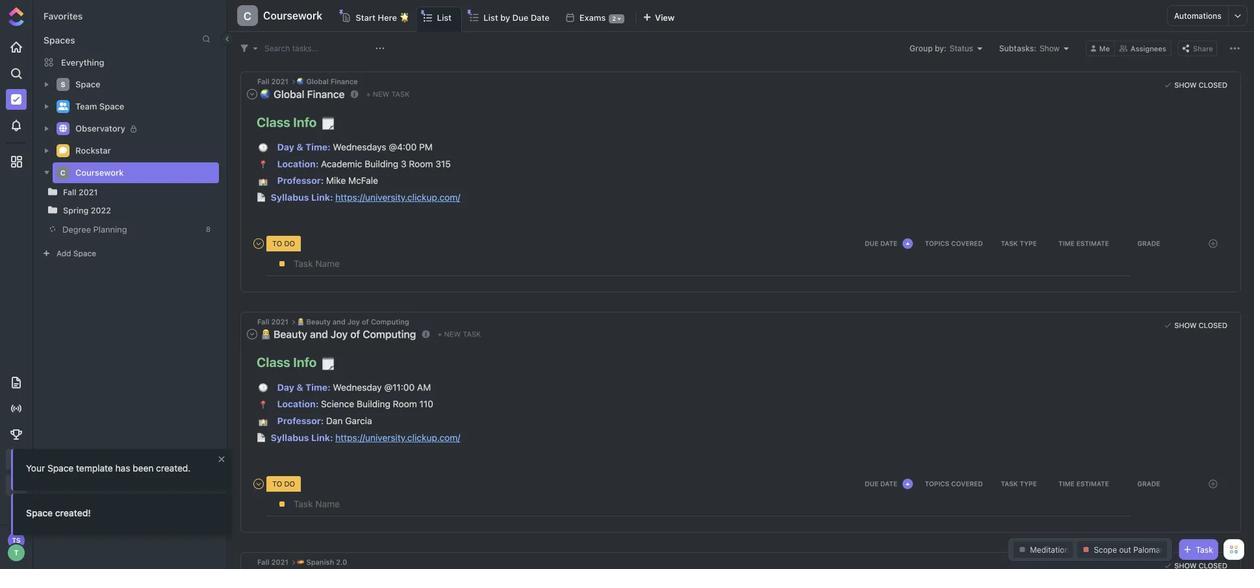 Task type: locate. For each thing, give the bounding box(es) containing it.
estimate
[[1077, 240, 1110, 247], [1077, 480, 1110, 488]]

of
[[362, 318, 369, 326], [351, 328, 360, 341]]

info down "🌏 global finance" "dropdown button"
[[293, 114, 317, 130]]

0 vertical spatial beauty
[[307, 318, 331, 326]]

1 vertical spatial + new task
[[438, 330, 481, 339]]

exams
[[580, 12, 606, 22]]

1 horizontal spatial list
[[484, 12, 498, 22]]

garcia
[[345, 416, 372, 427]]

1 vertical spatial show closed button
[[1162, 319, 1232, 332]]

🌏 down tasks...
[[297, 77, 305, 86]]

show for 👨‍💻 beauty and joy of computing
[[1175, 321, 1197, 330]]

0 vertical spatial 📍
[[259, 160, 268, 170]]

list info image for 🌏 global finance
[[351, 90, 359, 98]]

info
[[293, 114, 317, 130], [293, 355, 317, 370]]

1 horizontal spatial task
[[463, 330, 481, 339]]

1 vertical spatial &
[[297, 382, 303, 393]]

me
[[1100, 45, 1111, 53]]

1 horizontal spatial new
[[444, 330, 461, 339]]

day
[[277, 142, 295, 152], [277, 382, 295, 393]]

1 type from the top
[[1021, 240, 1038, 247]]

joy inside dropdown button
[[331, 328, 348, 341]]

t
[[14, 549, 19, 558]]

1 vertical spatial https://university.clickup.com/
[[336, 433, 461, 443]]

2 time: from the top
[[306, 382, 331, 393]]

fall 2021 for 👨‍💻 beauty and joy of computing
[[257, 318, 291, 326]]

https://university.clickup.com/ link for 👨‍💻 beauty and joy of computing
[[336, 433, 461, 443]]

0 vertical spatial link:
[[311, 192, 333, 203]]

fall for 👨‍💻 beauty and joy of computing
[[257, 318, 269, 326]]

👨‍💻
[[297, 318, 305, 326], [261, 328, 271, 341]]

show closed for 👨‍💻 beauty and joy of computing
[[1175, 321, 1228, 330]]

1 vertical spatial 🌏
[[261, 88, 271, 100]]

https://university.clickup.com/ link down "garcia"
[[336, 433, 461, 443]]

space up observatory
[[99, 102, 124, 111]]

2 date from the top
[[881, 480, 898, 488]]

2 & from the top
[[297, 382, 303, 393]]

0 vertical spatial building
[[365, 159, 399, 169]]

0 vertical spatial 🌏
[[297, 77, 305, 86]]

0 vertical spatial class info 🗒️
[[257, 114, 335, 131]]

1 vertical spatial syllabus
[[271, 433, 309, 443]]

due date for 🌏 global finance
[[865, 240, 898, 247]]

2 grade from the top
[[1138, 480, 1161, 488]]

2 covered from the top
[[952, 480, 984, 488]]

2 type from the top
[[1021, 480, 1038, 488]]

Task Name text field
[[294, 493, 1131, 516]]

📄 for 👨‍💻 beauty and joy of computing
[[257, 433, 266, 443]]

new for 👨‍💻 beauty and joy of computing
[[444, 330, 461, 339]]

location: up professor: mike mcfale
[[277, 159, 319, 169]]

🌏 global finance down search tasks... text box
[[297, 77, 358, 86]]

0 vertical spatial estimate
[[1077, 240, 1110, 247]]

beauty
[[307, 318, 331, 326], [274, 328, 308, 341]]

1 vertical spatial estimate
[[1077, 480, 1110, 488]]

global inside "dropdown button"
[[274, 88, 305, 100]]

team
[[75, 102, 97, 111]]

info for global
[[293, 114, 317, 130]]

1 horizontal spatial global
[[307, 77, 329, 86]]

0 vertical spatial date
[[881, 240, 898, 247]]

2 🗒️ from the top
[[322, 357, 335, 372]]

1 vertical spatial global
[[274, 88, 305, 100]]

0 vertical spatial time estimate
[[1059, 240, 1110, 247]]

0 vertical spatial and
[[333, 318, 346, 326]]

fall 2021
[[257, 77, 291, 86], [63, 188, 98, 197], [257, 318, 291, 326], [257, 558, 291, 567]]

coursework inside button
[[263, 9, 323, 22]]

grade for 👨‍💻 beauty and joy of computing
[[1138, 480, 1161, 488]]

sparkle svg 2 image
[[10, 486, 15, 491]]

global down search tasks... text box
[[307, 77, 329, 86]]

🗒️
[[322, 116, 335, 131], [322, 357, 335, 372]]

🏫 for 🌏 global finance
[[259, 177, 268, 187]]

link: for and
[[311, 433, 333, 443]]

2 closed from the top
[[1200, 321, 1228, 330]]

wednesdays
[[333, 142, 387, 152]]

&
[[297, 142, 303, 152], [297, 382, 303, 393]]

🏫
[[259, 177, 268, 187], [259, 417, 268, 428]]

your
[[26, 463, 45, 474]]

1 topics covered button from the top
[[923, 240, 988, 247]]

topics for 👨‍💻 beauty and joy of computing
[[926, 480, 950, 488]]

1 time estimate button from the top
[[1053, 240, 1118, 247]]

2 grade button from the top
[[1118, 480, 1183, 488]]

1 📄 syllabus link: https://university.clickup.com/ from the top
[[257, 192, 461, 203]]

task for 🌏 global finance
[[392, 90, 410, 98]]

1 task type button from the top
[[988, 240, 1053, 247]]

list left by
[[484, 12, 498, 22]]

beauty inside the 👨‍💻 beauty and joy of computing dropdown button
[[274, 328, 308, 341]]

& up professor: mike mcfale
[[297, 142, 303, 152]]

1 & from the top
[[297, 142, 303, 152]]

task type button for 🌏 global finance
[[988, 240, 1053, 247]]

covered for 👨‍💻 beauty and joy of computing
[[952, 480, 984, 488]]

🌟
[[400, 12, 408, 22]]

0 vertical spatial &
[[297, 142, 303, 152]]

1 professor: from the top
[[277, 175, 324, 186]]

2 list from the left
[[437, 13, 452, 22]]

1 grade button from the top
[[1118, 240, 1183, 247]]

🏫 left professor: mike mcfale
[[259, 177, 268, 187]]

2 class from the top
[[257, 355, 290, 370]]

& for global
[[297, 142, 303, 152]]

1 time estimate from the top
[[1059, 240, 1110, 247]]

+ new task
[[366, 90, 410, 98], [438, 330, 481, 339]]

time estimate button for 👨‍💻 beauty and joy of computing
[[1053, 480, 1118, 488]]

2 topics covered button from the top
[[923, 480, 988, 488]]

0 vertical spatial show closed
[[1175, 81, 1228, 89]]

2 vertical spatial due
[[865, 480, 879, 488]]

0 vertical spatial of
[[362, 318, 369, 326]]

space for your
[[47, 463, 74, 474]]

syllabus down professor: mike mcfale
[[271, 192, 309, 203]]

2 task type button from the top
[[988, 480, 1053, 488]]

due
[[513, 12, 529, 22], [865, 240, 879, 247], [865, 480, 879, 488]]

observatory link
[[75, 118, 211, 139]]

location:
[[277, 159, 319, 169], [277, 399, 319, 410]]

covered
[[952, 240, 984, 247], [952, 480, 984, 488]]

0 horizontal spatial of
[[351, 328, 360, 341]]

topics covered button
[[923, 240, 988, 247], [923, 480, 988, 488]]

0 vertical spatial professor:
[[277, 175, 324, 186]]

created!
[[55, 508, 91, 519]]

& for beauty
[[297, 382, 303, 393]]

1 location: from the top
[[277, 159, 319, 169]]

date
[[881, 240, 898, 247], [881, 480, 898, 488]]

1 due date from the top
[[865, 240, 898, 247]]

1 vertical spatial of
[[351, 328, 360, 341]]

1 closed from the top
[[1200, 81, 1228, 89]]

1 vertical spatial joy
[[331, 328, 348, 341]]

finance
[[331, 77, 358, 86], [307, 88, 345, 100]]

1 class info 🗒️ from the top
[[257, 114, 335, 131]]

task for 👨‍💻 beauty and joy of computing
[[1002, 480, 1019, 488]]

📄 syllabus link: https://university.clickup.com/ for and
[[257, 433, 461, 443]]

1 day & time: from the top
[[277, 142, 331, 152]]

0 vertical spatial 📄 syllabus link: https://university.clickup.com/
[[257, 192, 461, 203]]

@11:00
[[385, 382, 415, 393]]

1 vertical spatial grade
[[1138, 480, 1161, 488]]

time estimate button
[[1053, 240, 1118, 247], [1053, 480, 1118, 488]]

📄 syllabus link: https://university.clickup.com/ down "garcia"
[[257, 433, 461, 443]]

2 time estimate button from the top
[[1053, 480, 1118, 488]]

1 vertical spatial 🕑
[[259, 384, 268, 394]]

estimate for 👨‍💻 beauty and joy of computing
[[1077, 480, 1110, 488]]

1 vertical spatial link:
[[311, 433, 333, 443]]

location: academic building 3 room 315
[[277, 159, 451, 169]]

0 vertical spatial day & time:
[[277, 142, 331, 152]]

🗒️ down the 👨‍💻 beauty and joy of computing dropdown button
[[322, 357, 335, 372]]

2 time estimate from the top
[[1059, 480, 1110, 488]]

0 vertical spatial task type button
[[988, 240, 1053, 247]]

closed
[[1200, 81, 1228, 89], [1200, 321, 1228, 330]]

1 horizontal spatial +
[[438, 330, 442, 339]]

1 topics covered from the top
[[926, 240, 984, 247]]

0 vertical spatial time
[[1059, 240, 1075, 247]]

location: science building room 110
[[277, 399, 434, 410]]

time
[[1059, 240, 1075, 247], [1059, 480, 1075, 488]]

room
[[409, 159, 433, 169], [393, 399, 417, 410]]

class for beauty
[[257, 355, 290, 370]]

https://university.clickup.com/ link
[[336, 192, 461, 203], [336, 433, 461, 443]]

1 due date button from the top
[[858, 239, 923, 249]]

0 vertical spatial 👨‍💻
[[297, 318, 305, 326]]

professor: left the dan
[[277, 416, 324, 427]]

professor:
[[277, 175, 324, 186], [277, 416, 324, 427]]

view settings element
[[1228, 40, 1244, 57]]

1 class from the top
[[257, 114, 290, 130]]

1 vertical spatial date
[[881, 480, 898, 488]]

1 syllabus from the top
[[271, 192, 309, 203]]

2 vertical spatial show
[[1175, 321, 1197, 330]]

list by due date link
[[484, 7, 555, 31]]

1 vertical spatial coursework
[[75, 168, 124, 178]]

syllabus down professor: dan garcia
[[271, 433, 309, 443]]

list info image
[[351, 90, 359, 98], [422, 331, 430, 339]]

show for 🌏 global finance
[[1175, 81, 1197, 89]]

coursework for "coursework" button
[[263, 9, 323, 22]]

1 time: from the top
[[306, 142, 331, 152]]

time estimate for 👨‍💻 beauty and joy of computing
[[1059, 480, 1110, 488]]

1 📄 from the top
[[257, 192, 266, 203]]

1 vertical spatial +
[[438, 330, 442, 339]]

0 vertical spatial list info image
[[351, 90, 359, 98]]

syllabus
[[271, 192, 309, 203], [271, 433, 309, 443]]

day up professor: dan garcia
[[277, 382, 295, 393]]

1 🗒️ from the top
[[322, 116, 335, 131]]

0 vertical spatial time estimate button
[[1053, 240, 1118, 247]]

1 🏫 from the top
[[259, 177, 268, 187]]

2 day & time: from the top
[[277, 382, 331, 393]]

0 vertical spatial closed
[[1200, 81, 1228, 89]]

room down @11:00 at the bottom left of the page
[[393, 399, 417, 410]]

1 time from the top
[[1059, 240, 1075, 247]]

wednesdays @4:00 pm
[[333, 142, 433, 152]]

2 location: from the top
[[277, 399, 319, 410]]

ts
[[12, 537, 21, 545]]

1 covered from the top
[[952, 240, 984, 247]]

topics covered for 👨‍💻 beauty and joy of computing
[[926, 480, 984, 488]]

0 horizontal spatial list info image
[[351, 90, 359, 98]]

2 https://university.clickup.com/ from the top
[[336, 433, 461, 443]]

1 show closed button from the top
[[1162, 79, 1232, 92]]

list by due date
[[484, 12, 550, 22]]

0 vertical spatial due
[[513, 12, 529, 22]]

1 🕑 from the top
[[259, 143, 268, 154]]

list for list by due date
[[484, 12, 498, 22]]

show closed for 🌏 global finance
[[1175, 81, 1228, 89]]

1 link: from the top
[[311, 192, 333, 203]]

0 vertical spatial + new task
[[366, 90, 410, 98]]

due date for 👨‍💻 beauty and joy of computing
[[865, 480, 898, 488]]

due date button
[[858, 239, 923, 249], [858, 479, 923, 490]]

info down the 👨‍💻 beauty and joy of computing dropdown button
[[293, 355, 317, 370]]

1 date from the top
[[881, 240, 898, 247]]

building down wednesdays @4:00 pm
[[365, 159, 399, 169]]

3
[[401, 159, 407, 169]]

2021 for 👨‍💻 beauty and joy of computing
[[271, 318, 289, 326]]

2 🏫 from the top
[[259, 417, 268, 428]]

1 https://university.clickup.com/ link from the top
[[336, 192, 461, 203]]

1 vertical spatial time estimate
[[1059, 480, 1110, 488]]

1 vertical spatial type
[[1021, 480, 1038, 488]]

type
[[1021, 240, 1038, 247], [1021, 480, 1038, 488]]

2 task type from the top
[[1002, 480, 1038, 488]]

1 vertical spatial topics covered button
[[923, 480, 988, 488]]

0 vertical spatial day
[[277, 142, 295, 152]]

due for 👨‍💻 beauty and joy of computing
[[865, 480, 879, 488]]

professor: for global
[[277, 175, 324, 186]]

location: up professor: dan garcia
[[277, 399, 319, 410]]

spaces link
[[33, 35, 75, 46]]

day for global
[[277, 142, 295, 152]]

professor: left mike
[[277, 175, 324, 186]]

list for list
[[437, 13, 452, 22]]

0 horizontal spatial task
[[392, 90, 410, 98]]

+ new task for 🌏 global finance
[[366, 90, 410, 98]]

joy
[[348, 318, 360, 326], [331, 328, 348, 341]]

1 list from the left
[[484, 12, 498, 22]]

fall 2021 link
[[20, 186, 211, 199], [63, 188, 211, 197]]

0 horizontal spatial global
[[274, 88, 305, 100]]

0 vertical spatial syllabus
[[271, 192, 309, 203]]

1 📍 from the top
[[259, 160, 268, 170]]

0 horizontal spatial list
[[437, 13, 452, 22]]

1 horizontal spatial of
[[362, 318, 369, 326]]

topics for 🌏 global finance
[[926, 240, 950, 247]]

time estimate for 🌏 global finance
[[1059, 240, 1110, 247]]

task type button
[[988, 240, 1053, 247], [988, 480, 1053, 488]]

0 horizontal spatial and
[[310, 328, 328, 341]]

📄 syllabus link: https://university.clickup.com/ down mcfale
[[257, 192, 461, 203]]

0 vertical spatial global
[[307, 77, 329, 86]]

date for 🌏 global finance
[[881, 240, 898, 247]]

info for beauty
[[293, 355, 317, 370]]

day & time: up science
[[277, 382, 331, 393]]

2 📄 syllabus link: https://university.clickup.com/ from the top
[[257, 433, 461, 443]]

exams link
[[580, 7, 606, 31]]

favorites button
[[44, 11, 83, 21]]

degree planning link
[[33, 220, 198, 239]]

new for 🌏 global finance
[[373, 90, 390, 98]]

view
[[655, 12, 675, 22]]

1 vertical spatial due date
[[865, 480, 898, 488]]

class info 🗒️ down the 👨‍💻 beauty and joy of computing dropdown button
[[257, 355, 335, 372]]

https://university.clickup.com/ for 👨‍💻 beauty and joy of computing
[[336, 433, 461, 443]]

1 horizontal spatial coursework
[[263, 9, 323, 22]]

1 vertical spatial 👨‍💻
[[261, 328, 271, 341]]

space right add
[[73, 249, 96, 258]]

0 vertical spatial topics covered
[[926, 240, 984, 247]]

1 vertical spatial time estimate button
[[1053, 480, 1118, 488]]

2 🕑 from the top
[[259, 384, 268, 394]]

link: down professor: mike mcfale
[[311, 192, 333, 203]]

mcfale
[[348, 175, 378, 186]]

1 grade from the top
[[1138, 240, 1161, 247]]

👨‍💻 beauty and joy of computing inside dropdown button
[[261, 328, 416, 341]]

location: for global
[[277, 159, 319, 169]]

2 topics covered from the top
[[926, 480, 984, 488]]

2 📍 from the top
[[259, 401, 268, 411]]

0 vertical spatial new
[[373, 90, 390, 98]]

1 topics from the top
[[926, 240, 950, 247]]

0 vertical spatial topics
[[926, 240, 950, 247]]

day for beauty
[[277, 382, 295, 393]]

& up professor: dan garcia
[[297, 382, 303, 393]]

1 info from the top
[[293, 114, 317, 130]]

due date button for 🌏 global finance
[[858, 239, 923, 249]]

1 vertical spatial task type
[[1002, 480, 1038, 488]]

2 due date from the top
[[865, 480, 898, 488]]

🗒️ up wednesdays
[[322, 116, 335, 131]]

🌏 global finance
[[297, 77, 358, 86], [261, 88, 345, 100]]

1 vertical spatial 📄
[[257, 433, 266, 443]]

0 vertical spatial class
[[257, 114, 290, 130]]

1 task type from the top
[[1002, 240, 1038, 247]]

1 vertical spatial class
[[257, 355, 290, 370]]

https://university.clickup.com/ for 🌏 global finance
[[336, 192, 461, 203]]

new
[[373, 90, 390, 98], [444, 330, 461, 339]]

1 vertical spatial 🏫
[[259, 417, 268, 428]]

global down search tasks...
[[274, 88, 305, 100]]

computing
[[371, 318, 409, 326], [363, 328, 416, 341]]

2 time from the top
[[1059, 480, 1075, 488]]

1 https://university.clickup.com/ from the top
[[336, 192, 461, 203]]

show closed button for 👨‍💻 beauty and joy of computing
[[1162, 319, 1232, 332]]

status
[[950, 44, 974, 53]]

day up professor: mike mcfale
[[277, 142, 295, 152]]

0 vertical spatial 🕑
[[259, 143, 268, 154]]

coursework down rockstar
[[75, 168, 124, 178]]

1 vertical spatial 📄 syllabus link: https://university.clickup.com/
[[257, 433, 461, 443]]

day & time: up professor: mike mcfale
[[277, 142, 331, 152]]

0 vertical spatial topics covered button
[[923, 240, 988, 247]]

1 vertical spatial location:
[[277, 399, 319, 410]]

space left created!
[[26, 508, 53, 519]]

2 show closed button from the top
[[1162, 319, 1232, 332]]

https://university.clickup.com/ link down 3
[[336, 192, 461, 203]]

0 horizontal spatial + new task
[[366, 90, 410, 98]]

👨‍💻 inside dropdown button
[[261, 328, 271, 341]]

1 vertical spatial grade button
[[1118, 480, 1183, 488]]

1 horizontal spatial 🌏
[[297, 77, 305, 86]]

1 vertical spatial computing
[[363, 328, 416, 341]]

fall 2021 for 🌏 global finance
[[257, 77, 291, 86]]

list info image up wednesdays
[[351, 90, 359, 98]]

https://university.clickup.com/ down 3
[[336, 192, 461, 203]]

2 syllabus from the top
[[271, 433, 309, 443]]

1 vertical spatial info
[[293, 355, 317, 370]]

been
[[133, 463, 154, 474]]

1 vertical spatial 🌏 global finance
[[261, 88, 345, 100]]

room right 3
[[409, 159, 433, 169]]

2 due date button from the top
[[858, 479, 923, 490]]

topics covered for 🌏 global finance
[[926, 240, 984, 247]]

🕑 for 🌏 global finance
[[259, 143, 268, 154]]

+ new task for 👨‍💻 beauty and joy of computing
[[438, 330, 481, 339]]

spaces
[[44, 35, 75, 46]]

1 vertical spatial time
[[1059, 480, 1075, 488]]

time: up science
[[306, 382, 331, 393]]

space right your
[[47, 463, 74, 474]]

day & time: for global
[[277, 142, 331, 152]]

1 show closed from the top
[[1175, 81, 1228, 89]]

🗒️ for finance
[[322, 116, 335, 131]]

coursework up search tasks...
[[263, 9, 323, 22]]

🕑 for 👨‍💻 beauty and joy of computing
[[259, 384, 268, 394]]

🇪🇸 spanish 2.0
[[297, 558, 347, 567]]

🌏 down search at the left top of the page
[[261, 88, 271, 100]]

building down wednesday @11:00 am
[[357, 399, 391, 410]]

task for 🌏 global finance
[[1002, 240, 1019, 247]]

📄 for 🌏 global finance
[[257, 192, 266, 203]]

space for team
[[99, 102, 124, 111]]

start
[[356, 12, 376, 22]]

2 show closed from the top
[[1175, 321, 1228, 330]]

and
[[333, 318, 346, 326], [310, 328, 328, 341]]

0 vertical spatial 📄
[[257, 192, 266, 203]]

time:
[[306, 142, 331, 152], [306, 382, 331, 393]]

0 horizontal spatial new
[[373, 90, 390, 98]]

list right 🌟
[[437, 13, 452, 22]]

🌏 global finance button
[[246, 85, 348, 103]]

0 vertical spatial task
[[1002, 240, 1019, 247]]

list info image up am
[[422, 331, 430, 339]]

2 📄 from the top
[[257, 433, 266, 443]]

task type
[[1002, 240, 1038, 247], [1002, 480, 1038, 488]]

due date
[[865, 240, 898, 247], [865, 480, 898, 488]]

class
[[257, 114, 290, 130], [257, 355, 290, 370]]

110
[[420, 399, 434, 410]]

1 vertical spatial list info image
[[422, 331, 430, 339]]

list
[[484, 12, 498, 22], [437, 13, 452, 22]]

time: up academic
[[306, 142, 331, 152]]

1 vertical spatial https://university.clickup.com/ link
[[336, 433, 461, 443]]

2 estimate from the top
[[1077, 480, 1110, 488]]

spring 2022
[[63, 206, 111, 215]]

2 class info 🗒️ from the top
[[257, 355, 335, 372]]

0 vertical spatial 👨‍💻 beauty and joy of computing
[[297, 318, 409, 326]]

1 estimate from the top
[[1077, 240, 1110, 247]]

1 horizontal spatial + new task
[[438, 330, 481, 339]]

computing inside dropdown button
[[363, 328, 416, 341]]

🏫 left professor: dan garcia
[[259, 417, 268, 428]]

🌏
[[297, 77, 305, 86], [261, 88, 271, 100]]

link: down professor: dan garcia
[[311, 433, 333, 443]]

1 day from the top
[[277, 142, 295, 152]]

2 day from the top
[[277, 382, 295, 393]]

2 https://university.clickup.com/ link from the top
[[336, 433, 461, 443]]

0 horizontal spatial 👨‍💻
[[261, 328, 271, 341]]

syllabus for global
[[271, 192, 309, 203]]

2 link: from the top
[[311, 433, 333, 443]]

location: for beauty
[[277, 399, 319, 410]]

2 professor: from the top
[[277, 416, 324, 427]]

class info 🗒️ down "🌏 global finance" "dropdown button"
[[257, 114, 335, 131]]

global
[[307, 77, 329, 86], [274, 88, 305, 100]]

1 vertical spatial new
[[444, 330, 461, 339]]

1 vertical spatial due date button
[[858, 479, 923, 490]]

2 topics from the top
[[926, 480, 950, 488]]

1 vertical spatial show closed
[[1175, 321, 1228, 330]]

🕑
[[259, 143, 268, 154], [259, 384, 268, 394]]

https://university.clickup.com/ down "garcia"
[[336, 433, 461, 443]]

🌏 global finance down tasks...
[[261, 88, 345, 100]]

1 vertical spatial beauty
[[274, 328, 308, 341]]

2 info from the top
[[293, 355, 317, 370]]



Task type: vqa. For each thing, say whether or not it's contained in the screenshot.
Inbox link
no



Task type: describe. For each thing, give the bounding box(es) containing it.
and inside dropdown button
[[310, 328, 328, 341]]

task type button for 👨‍💻 beauty and joy of computing
[[988, 480, 1053, 488]]

team space
[[75, 102, 124, 111]]

grade button for 🌏 global finance
[[1118, 240, 1183, 247]]

https://university.clickup.com/ link for 🌏 global finance
[[336, 192, 461, 203]]

view settings image
[[1231, 44, 1241, 53]]

add
[[57, 249, 71, 258]]

time: for and
[[306, 382, 331, 393]]

syllabus for beauty
[[271, 433, 309, 443]]

share
[[1194, 45, 1214, 53]]

fall 2021 link down coursework link
[[63, 188, 211, 197]]

2 vertical spatial task
[[1197, 546, 1214, 555]]

topics covered button for 🌏 global finance
[[923, 240, 988, 247]]

📍 for 🌏 global finance
[[259, 160, 268, 170]]

show closed button for 🌏 global finance
[[1162, 79, 1232, 92]]

search tasks...
[[265, 44, 319, 53]]

2021 for 🌏 global finance
[[271, 77, 289, 86]]

search
[[265, 44, 290, 53]]

globe image
[[59, 124, 67, 132]]

315
[[436, 159, 451, 169]]

2 button
[[606, 10, 628, 27]]

0 vertical spatial 🌏 global finance
[[297, 77, 358, 86]]

everything
[[61, 58, 104, 67]]

coursework button
[[258, 1, 323, 30]]

has
[[115, 463, 130, 474]]

share button
[[1179, 41, 1218, 56]]

Task Name text field
[[294, 252, 1131, 276]]

fall for 🇪🇸 spanish 2.0
[[257, 558, 269, 567]]

fall 2021 for 🇪🇸 spanish 2.0
[[257, 558, 291, 567]]

by
[[501, 12, 510, 22]]

fall 2021 link up the 2022
[[20, 186, 211, 199]]

group by: status
[[910, 44, 974, 53]]

building for 🌏 global finance
[[365, 159, 399, 169]]

📍 for 👨‍💻 beauty and joy of computing
[[259, 401, 268, 411]]

team space link
[[75, 96, 211, 117]]

degree planning
[[62, 225, 127, 234]]

👨‍💻 beauty and joy of computing button
[[246, 326, 420, 344]]

c
[[61, 169, 65, 177]]

🏫 for 👨‍💻 beauty and joy of computing
[[259, 417, 268, 428]]

assignees
[[1131, 45, 1167, 53]]

everything link
[[33, 52, 227, 73]]

rockstar link
[[75, 140, 211, 161]]

building for 👨‍💻 beauty and joy of computing
[[357, 399, 391, 410]]

dan
[[326, 416, 343, 427]]

date
[[531, 12, 550, 22]]

grade for 🌏 global finance
[[1138, 240, 1161, 247]]

+ for 🌏 global finance
[[366, 90, 371, 98]]

spring
[[63, 206, 89, 215]]

subtasks: show
[[1000, 44, 1060, 53]]

spanish
[[307, 558, 334, 567]]

2.0
[[336, 558, 347, 567]]

professor: mike mcfale
[[277, 175, 378, 186]]

me button
[[1086, 41, 1116, 56]]

am
[[417, 382, 431, 393]]

time for 🌏 global finance
[[1059, 240, 1075, 247]]

type for 🌏 global finance
[[1021, 240, 1038, 247]]

+ for 👨‍💻 beauty and joy of computing
[[438, 330, 442, 339]]

1 horizontal spatial 👨‍💻
[[297, 318, 305, 326]]

1 horizontal spatial and
[[333, 318, 346, 326]]

space for add
[[73, 249, 96, 258]]

mike
[[326, 175, 346, 186]]

finance inside "dropdown button"
[[307, 88, 345, 100]]

space link
[[75, 74, 211, 95]]

📄 syllabus link: https://university.clickup.com/ for finance
[[257, 192, 461, 203]]

grade button for 👨‍💻 beauty and joy of computing
[[1118, 480, 1183, 488]]

template
[[76, 463, 113, 474]]

your space template  has been created.
[[26, 463, 191, 474]]

list link
[[437, 7, 457, 31]]

class info 🗒️ for global
[[257, 114, 335, 131]]

closed for 🌏 global finance
[[1200, 81, 1228, 89]]

0 vertical spatial show
[[1040, 44, 1060, 53]]

day & time: for beauty
[[277, 382, 331, 393]]

here
[[378, 12, 397, 22]]

of inside dropdown button
[[351, 328, 360, 341]]

0 vertical spatial finance
[[331, 77, 358, 86]]

professor: dan garcia
[[277, 416, 372, 427]]

time for 👨‍💻 beauty and joy of computing
[[1059, 480, 1075, 488]]

0 vertical spatial joy
[[348, 318, 360, 326]]

assignees button
[[1116, 41, 1172, 56]]

due date button for 👨‍💻 beauty and joy of computing
[[858, 479, 923, 490]]

coursework link
[[75, 163, 211, 183]]

0 vertical spatial room
[[409, 159, 433, 169]]

group
[[910, 44, 933, 53]]

due inside list by due date link
[[513, 12, 529, 22]]

pm
[[419, 142, 433, 152]]

0 vertical spatial computing
[[371, 318, 409, 326]]

link: for finance
[[311, 192, 333, 203]]

closed for 👨‍💻 beauty and joy of computing
[[1200, 321, 1228, 330]]

type for 👨‍💻 beauty and joy of computing
[[1021, 480, 1038, 488]]

comment image
[[59, 147, 67, 154]]

rockstar
[[75, 146, 111, 156]]

fall inside fall 2021 link
[[63, 188, 76, 197]]

s
[[61, 80, 65, 89]]

ts t
[[12, 537, 21, 558]]

task for 👨‍💻 beauty and joy of computing
[[463, 330, 481, 339]]

Search tasks... text field
[[265, 39, 373, 58]]

🇪🇸
[[297, 558, 305, 567]]

8
[[206, 225, 211, 234]]

academic
[[321, 159, 362, 169]]

date for 👨‍💻 beauty and joy of computing
[[881, 480, 898, 488]]

task type for 👨‍💻 beauty and joy of computing
[[1002, 480, 1038, 488]]

subtasks:
[[1000, 44, 1037, 53]]

by:
[[935, 44, 947, 53]]

time: for finance
[[306, 142, 331, 152]]

coursework for coursework link
[[75, 168, 124, 178]]

favorites
[[44, 11, 83, 21]]

🌏 inside "🌏 global finance" "dropdown button"
[[261, 88, 271, 100]]

@4:00
[[389, 142, 417, 152]]

user group image
[[58, 102, 68, 110]]

observatory
[[75, 124, 125, 133]]

task type for 🌏 global finance
[[1002, 240, 1038, 247]]

list info image for 👨‍💻 beauty and joy of computing
[[422, 331, 430, 339]]

automations
[[1175, 11, 1222, 20]]

start here 🌟 link
[[356, 7, 413, 31]]

space up "team"
[[75, 79, 100, 89]]

class for global
[[257, 114, 290, 130]]

add space
[[57, 249, 96, 258]]

class info 🗒️ for beauty
[[257, 355, 335, 372]]

fall for 🌏 global finance
[[257, 77, 269, 86]]

1 vertical spatial room
[[393, 399, 417, 410]]

🌏 global finance inside "dropdown button"
[[261, 88, 345, 100]]

wednesday @11:00 am
[[333, 382, 431, 393]]

start here 🌟
[[356, 12, 408, 22]]

space created!
[[26, 508, 91, 519]]

estimate for 🌏 global finance
[[1077, 240, 1110, 247]]

view button
[[637, 7, 681, 32]]

science
[[321, 399, 354, 410]]

automations button
[[1168, 6, 1229, 25]]

due for 🌏 global finance
[[865, 240, 879, 247]]

2022
[[91, 206, 111, 215]]

degree
[[62, 225, 91, 234]]

created.
[[156, 463, 191, 474]]

wednesday
[[333, 382, 382, 393]]

covered for 🌏 global finance
[[952, 240, 984, 247]]

2021 for 🇪🇸 spanish 2.0
[[271, 558, 289, 567]]

planning
[[93, 225, 127, 234]]

topics covered button for 👨‍💻 beauty and joy of computing
[[923, 480, 988, 488]]

🗒️ for and
[[322, 357, 335, 372]]

professor: for beauty
[[277, 416, 324, 427]]

2
[[613, 15, 616, 22]]

tasks...
[[292, 44, 319, 53]]



